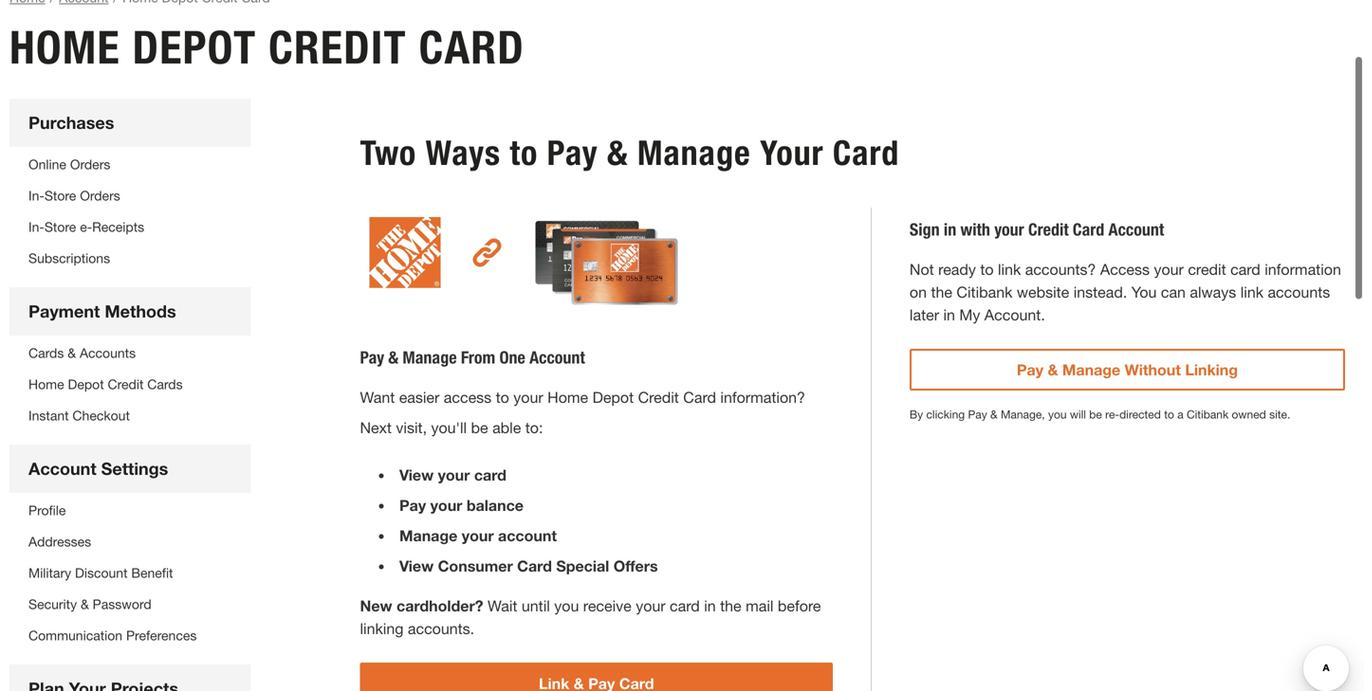 Task type: describe. For each thing, give the bounding box(es) containing it.
manage inside 'button'
[[1063, 361, 1121, 379]]

communication
[[28, 628, 123, 644]]

methods
[[105, 301, 176, 322]]

in-store orders
[[28, 188, 120, 204]]

store for e-
[[44, 219, 76, 235]]

your up pay your balance
[[438, 466, 470, 485]]

discount
[[75, 566, 128, 581]]

your up consumer
[[462, 527, 494, 545]]

wait until you receive your card in the mail before linking accounts.
[[360, 597, 821, 638]]

home depot credit card
[[9, 20, 525, 75]]

to left a
[[1165, 408, 1175, 421]]

online orders
[[28, 157, 110, 172]]

you inside wait until you receive your card in the mail before linking accounts.
[[555, 597, 579, 615]]

to inside not ready to link accounts? access your credit card information on the citibank website instead. you can always link accounts later in my account.
[[981, 261, 994, 279]]

0 vertical spatial link
[[998, 261, 1021, 279]]

to up able
[[496, 389, 510, 407]]

information?
[[721, 389, 806, 407]]

cardholder?
[[397, 597, 484, 615]]

communication preferences link
[[28, 626, 313, 646]]

want
[[360, 389, 395, 407]]

account.
[[985, 306, 1046, 324]]

accounts.
[[408, 620, 475, 638]]

will
[[1070, 408, 1087, 421]]

until
[[522, 597, 550, 615]]

not
[[910, 261, 935, 279]]

prox credit card image
[[534, 220, 640, 286]]

pay your balance
[[400, 497, 524, 515]]

manage your account
[[400, 527, 557, 545]]

1 horizontal spatial depot
[[593, 389, 634, 407]]

by clicking pay & manage, you will be re-directed to a citibank owned site.
[[910, 408, 1291, 421]]

your inside wait until you receive your card in the mail before linking accounts.
[[636, 597, 666, 615]]

accounts
[[1268, 283, 1331, 301]]

owned
[[1232, 408, 1267, 421]]

website
[[1017, 283, 1070, 301]]

visit,
[[396, 419, 427, 437]]

access
[[444, 389, 492, 407]]

addresses
[[28, 534, 91, 550]]

pay for pay your balance
[[400, 497, 426, 515]]

accounts?
[[1026, 261, 1097, 279]]

home depot credit cards
[[28, 377, 183, 392]]

one
[[500, 348, 526, 368]]

two
[[360, 132, 417, 174]]

profile
[[28, 503, 66, 519]]

able
[[493, 419, 521, 437]]

pay & manage without linking button
[[910, 349, 1346, 391]]

to right ways
[[510, 132, 538, 174]]

account
[[498, 527, 557, 545]]

settings
[[101, 459, 168, 479]]

later
[[910, 306, 940, 324]]

in- for in-store orders
[[28, 188, 44, 204]]

& for pay & manage without linking
[[1048, 361, 1059, 379]]

military discount benefit link
[[28, 564, 313, 584]]

instant
[[28, 408, 69, 424]]

card down account
[[517, 558, 552, 576]]

home
[[9, 20, 120, 75]]

your
[[760, 132, 824, 174]]

view consumer card special offers
[[400, 558, 658, 576]]

credit
[[1189, 261, 1227, 279]]

citibank for a
[[1187, 408, 1229, 421]]

security & password
[[28, 597, 152, 613]]

your down "view your card"
[[431, 497, 463, 515]]

the inside wait until you receive your card in the mail before linking accounts.
[[720, 597, 742, 615]]

ready
[[939, 261, 976, 279]]

view for view consumer card special offers
[[400, 558, 434, 576]]

two ways to pay & manage your card
[[360, 132, 900, 174]]

without
[[1125, 361, 1182, 379]]

subscriptions link
[[28, 249, 313, 269]]

card inside wait until you receive your card in the mail before linking accounts.
[[670, 597, 700, 615]]

sign
[[910, 220, 940, 240]]

balance
[[467, 497, 524, 515]]

next
[[360, 419, 392, 437]]

1 horizontal spatial credit
[[638, 389, 679, 407]]

consumer
[[438, 558, 513, 576]]

receive
[[583, 597, 632, 615]]

clicking
[[927, 408, 965, 421]]

in inside not ready to link accounts? access your credit card information on the citibank website instead. you can always link accounts later in my account.
[[944, 306, 956, 324]]

a
[[1178, 408, 1184, 421]]

to:
[[526, 419, 543, 437]]

pay & manage from one account
[[360, 348, 585, 368]]

1 horizontal spatial home
[[548, 389, 589, 407]]

new
[[360, 597, 393, 615]]

2 horizontal spatial account
[[1109, 220, 1165, 240]]

home inside home depot credit cards 'link'
[[28, 377, 64, 392]]

want easier access to your home depot credit card information?
[[360, 389, 806, 407]]

benefit
[[131, 566, 173, 581]]

citibank for the
[[957, 283, 1013, 301]]

card inside not ready to link accounts? access your credit card information on the citibank website instead. you can always link accounts later in my account.
[[1231, 261, 1261, 279]]

security
[[28, 597, 77, 613]]

military discount benefit
[[28, 566, 173, 581]]

you
[[1132, 283, 1157, 301]]

manage,
[[1001, 408, 1046, 421]]

orders inside "in-store orders" link
[[80, 188, 120, 204]]

cards inside 'link'
[[147, 377, 183, 392]]

e-
[[80, 219, 92, 235]]

with
[[961, 220, 991, 240]]

0 vertical spatial in
[[944, 220, 957, 240]]

wait
[[488, 597, 518, 615]]



Task type: vqa. For each thing, say whether or not it's contained in the screenshot.
3rd at
no



Task type: locate. For each thing, give the bounding box(es) containing it.
1 horizontal spatial account
[[530, 348, 585, 368]]

link icon image
[[473, 239, 502, 267]]

in
[[944, 220, 957, 240], [944, 306, 956, 324], [704, 597, 716, 615]]

0 horizontal spatial cards
[[28, 345, 64, 361]]

0 vertical spatial view
[[400, 466, 434, 485]]

citibank right a
[[1187, 408, 1229, 421]]

be
[[1090, 408, 1103, 421], [471, 419, 488, 437]]

your inside not ready to link accounts? access your credit card information on the citibank website instead. you can always link accounts later in my account.
[[1155, 261, 1184, 279]]

& inside the security & password link
[[81, 597, 89, 613]]

store down online orders at the left of the page
[[44, 188, 76, 204]]

2 vertical spatial card
[[670, 597, 700, 615]]

orders up in-store e-receipts
[[80, 188, 120, 204]]

0 horizontal spatial credit
[[108, 377, 144, 392]]

1 vertical spatial account
[[530, 348, 585, 368]]

& for pay & manage from one account
[[389, 348, 399, 368]]

by
[[910, 408, 924, 421]]

0 vertical spatial card
[[1231, 261, 1261, 279]]

0 horizontal spatial home
[[28, 377, 64, 392]]

payment methods
[[28, 301, 176, 322]]

online
[[28, 157, 66, 172]]

1 store from the top
[[44, 188, 76, 204]]

depot
[[68, 377, 104, 392], [593, 389, 634, 407]]

view your card
[[400, 466, 507, 485]]

addresses link
[[28, 532, 313, 552]]

1 horizontal spatial citibank
[[1187, 408, 1229, 421]]

0 vertical spatial citibank
[[957, 283, 1013, 301]]

card left mail
[[670, 597, 700, 615]]

1 horizontal spatial be
[[1090, 408, 1103, 421]]

0 horizontal spatial you
[[555, 597, 579, 615]]

the right the on
[[931, 283, 953, 301]]

your right with
[[995, 220, 1025, 240]]

orders inside online orders link
[[70, 157, 110, 172]]

1 vertical spatial view
[[400, 558, 434, 576]]

& inside cards & accounts link
[[68, 345, 76, 361]]

2 horizontal spatial card
[[1231, 261, 1261, 279]]

linking
[[1186, 361, 1239, 379]]

citibank inside not ready to link accounts? access your credit card information on the citibank website instead. you can always link accounts later in my account.
[[957, 283, 1013, 301]]

1 vertical spatial card
[[474, 466, 507, 485]]

to
[[510, 132, 538, 174], [981, 261, 994, 279], [496, 389, 510, 407], [1165, 408, 1175, 421]]

pay for pay & manage from one account
[[360, 348, 384, 368]]

1 vertical spatial in
[[944, 306, 956, 324]]

preferences
[[126, 628, 197, 644]]

card up accounts?
[[1073, 220, 1105, 240]]

instead.
[[1074, 283, 1128, 301]]

store left "e-"
[[44, 219, 76, 235]]

in left mail
[[704, 597, 716, 615]]

1 vertical spatial the
[[720, 597, 742, 615]]

card right credit
[[1231, 261, 1261, 279]]

special
[[556, 558, 610, 576]]

in- inside in-store e-receipts link
[[28, 219, 44, 235]]

new cardholder?
[[360, 597, 484, 615]]

not ready to link accounts? access your credit card information on the citibank website instead. you can always link accounts later in my account.
[[910, 261, 1342, 324]]

1 in- from the top
[[28, 188, 44, 204]]

0 horizontal spatial the
[[720, 597, 742, 615]]

military
[[28, 566, 71, 581]]

credit
[[269, 20, 407, 75]]

card right your
[[833, 132, 900, 174]]

consumer credit card image
[[572, 239, 678, 305]]

to right the ready
[[981, 261, 994, 279]]

link up website
[[998, 261, 1021, 279]]

0 horizontal spatial account
[[28, 459, 97, 479]]

in left with
[[944, 220, 957, 240]]

view up new cardholder?
[[400, 558, 434, 576]]

checkout
[[73, 408, 130, 424]]

cards down payment
[[28, 345, 64, 361]]

your up to: at bottom
[[514, 389, 544, 407]]

1 vertical spatial in-
[[28, 219, 44, 235]]

pay for pay & manage without linking
[[1017, 361, 1044, 379]]

0 horizontal spatial citibank
[[957, 283, 1013, 301]]

1 vertical spatial store
[[44, 219, 76, 235]]

account up access
[[1109, 220, 1165, 240]]

view
[[400, 466, 434, 485], [400, 558, 434, 576]]

1 vertical spatial orders
[[80, 188, 120, 204]]

you
[[1049, 408, 1067, 421], [555, 597, 579, 615]]

profile link
[[28, 501, 313, 521]]

link
[[998, 261, 1021, 279], [1241, 283, 1264, 301]]

next visit, you'll be able to:
[[360, 419, 543, 437]]

card
[[419, 20, 525, 75]]

in-store e-receipts
[[28, 219, 144, 235]]

instant checkout
[[28, 408, 130, 424]]

directed
[[1120, 408, 1162, 421]]

offers
[[614, 558, 658, 576]]

2 horizontal spatial credit
[[1029, 220, 1069, 240]]

receipts
[[92, 219, 144, 235]]

the left mail
[[720, 597, 742, 615]]

1 vertical spatial you
[[555, 597, 579, 615]]

easier
[[399, 389, 440, 407]]

subscriptions
[[28, 251, 110, 266]]

pay & manage without linking
[[1017, 361, 1239, 379]]

in-store e-receipts link
[[28, 217, 313, 237]]

0 horizontal spatial card
[[474, 466, 507, 485]]

2 view from the top
[[400, 558, 434, 576]]

password
[[93, 597, 152, 613]]

in left "my"
[[944, 306, 956, 324]]

1 vertical spatial link
[[1241, 283, 1264, 301]]

cards down cards & accounts link
[[147, 377, 183, 392]]

depot
[[132, 20, 257, 75]]

link right always on the right of page
[[1241, 283, 1264, 301]]

the
[[931, 283, 953, 301], [720, 597, 742, 615]]

your
[[995, 220, 1025, 240], [1155, 261, 1184, 279], [514, 389, 544, 407], [438, 466, 470, 485], [431, 497, 463, 515], [462, 527, 494, 545], [636, 597, 666, 615]]

accounts
[[80, 345, 136, 361]]

0 vertical spatial orders
[[70, 157, 110, 172]]

1 vertical spatial cards
[[147, 377, 183, 392]]

site.
[[1270, 408, 1291, 421]]

2 vertical spatial account
[[28, 459, 97, 479]]

1 vertical spatial citibank
[[1187, 408, 1229, 421]]

instant checkout link
[[28, 406, 313, 426]]

& for security & password
[[81, 597, 89, 613]]

on
[[910, 283, 927, 301]]

before
[[778, 597, 821, 615]]

0 horizontal spatial link
[[998, 261, 1021, 279]]

communication preferences
[[28, 628, 197, 644]]

breadcrumbs element
[[9, 0, 1355, 8]]

depot inside 'link'
[[68, 377, 104, 392]]

orders up in-store orders
[[70, 157, 110, 172]]

be left able
[[471, 419, 488, 437]]

1 view from the top
[[400, 466, 434, 485]]

pay
[[547, 132, 598, 174], [360, 348, 384, 368], [1017, 361, 1044, 379], [969, 408, 988, 421], [400, 497, 426, 515]]

view down visit,
[[400, 466, 434, 485]]

be left "re-" on the bottom of the page
[[1090, 408, 1103, 421]]

can
[[1162, 283, 1186, 301]]

citibank up "my"
[[957, 283, 1013, 301]]

&
[[608, 132, 629, 174], [68, 345, 76, 361], [389, 348, 399, 368], [1048, 361, 1059, 379], [991, 408, 998, 421], [81, 597, 89, 613]]

online orders link
[[28, 155, 313, 175]]

home depot credit cards link
[[28, 375, 313, 395]]

0 vertical spatial in-
[[28, 188, 44, 204]]

1 horizontal spatial you
[[1049, 408, 1067, 421]]

2 vertical spatial in
[[704, 597, 716, 615]]

payment
[[28, 301, 100, 322]]

account right one
[[530, 348, 585, 368]]

pay inside 'button'
[[1017, 361, 1044, 379]]

0 vertical spatial the
[[931, 283, 953, 301]]

1 horizontal spatial cards
[[147, 377, 183, 392]]

2 in- from the top
[[28, 219, 44, 235]]

your up the can
[[1155, 261, 1184, 279]]

account
[[1109, 220, 1165, 240], [530, 348, 585, 368], [28, 459, 97, 479]]

re-
[[1106, 408, 1120, 421]]

0 horizontal spatial depot
[[68, 377, 104, 392]]

& for cards & accounts
[[68, 345, 76, 361]]

2 store from the top
[[44, 219, 76, 235]]

linking
[[360, 620, 404, 638]]

account settings
[[28, 459, 168, 479]]

account up profile
[[28, 459, 97, 479]]

& inside pay & manage without linking 'button'
[[1048, 361, 1059, 379]]

ways
[[426, 132, 501, 174]]

cards & accounts
[[28, 345, 136, 361]]

pro xtra card image
[[553, 229, 659, 296]]

1 horizontal spatial link
[[1241, 283, 1264, 301]]

1 horizontal spatial card
[[670, 597, 700, 615]]

home
[[28, 377, 64, 392], [548, 389, 589, 407]]

you right until
[[555, 597, 579, 615]]

you'll
[[431, 419, 467, 437]]

in- inside "in-store orders" link
[[28, 188, 44, 204]]

credit inside home depot credit cards 'link'
[[108, 377, 144, 392]]

in- for in-store e-receipts
[[28, 219, 44, 235]]

0 vertical spatial you
[[1049, 408, 1067, 421]]

0 vertical spatial cards
[[28, 345, 64, 361]]

store for orders
[[44, 188, 76, 204]]

view for view your card
[[400, 466, 434, 485]]

information
[[1265, 261, 1342, 279]]

0 vertical spatial store
[[44, 188, 76, 204]]

always
[[1191, 283, 1237, 301]]

your down offers
[[636, 597, 666, 615]]

you left will
[[1049, 408, 1067, 421]]

in inside wait until you receive your card in the mail before linking accounts.
[[704, 597, 716, 615]]

card left information?
[[684, 389, 717, 407]]

card up balance
[[474, 466, 507, 485]]

1 horizontal spatial the
[[931, 283, 953, 301]]

0 horizontal spatial be
[[471, 419, 488, 437]]

access
[[1101, 261, 1150, 279]]

in- up subscriptions
[[28, 219, 44, 235]]

mail
[[746, 597, 774, 615]]

home depot logo image
[[360, 208, 450, 298]]

credit
[[1029, 220, 1069, 240], [108, 377, 144, 392], [638, 389, 679, 407]]

0 vertical spatial account
[[1109, 220, 1165, 240]]

sign in with your credit card account
[[910, 220, 1165, 240]]

in- down online on the left top
[[28, 188, 44, 204]]

the inside not ready to link accounts? access your credit card information on the citibank website instead. you can always link accounts later in my account.
[[931, 283, 953, 301]]



